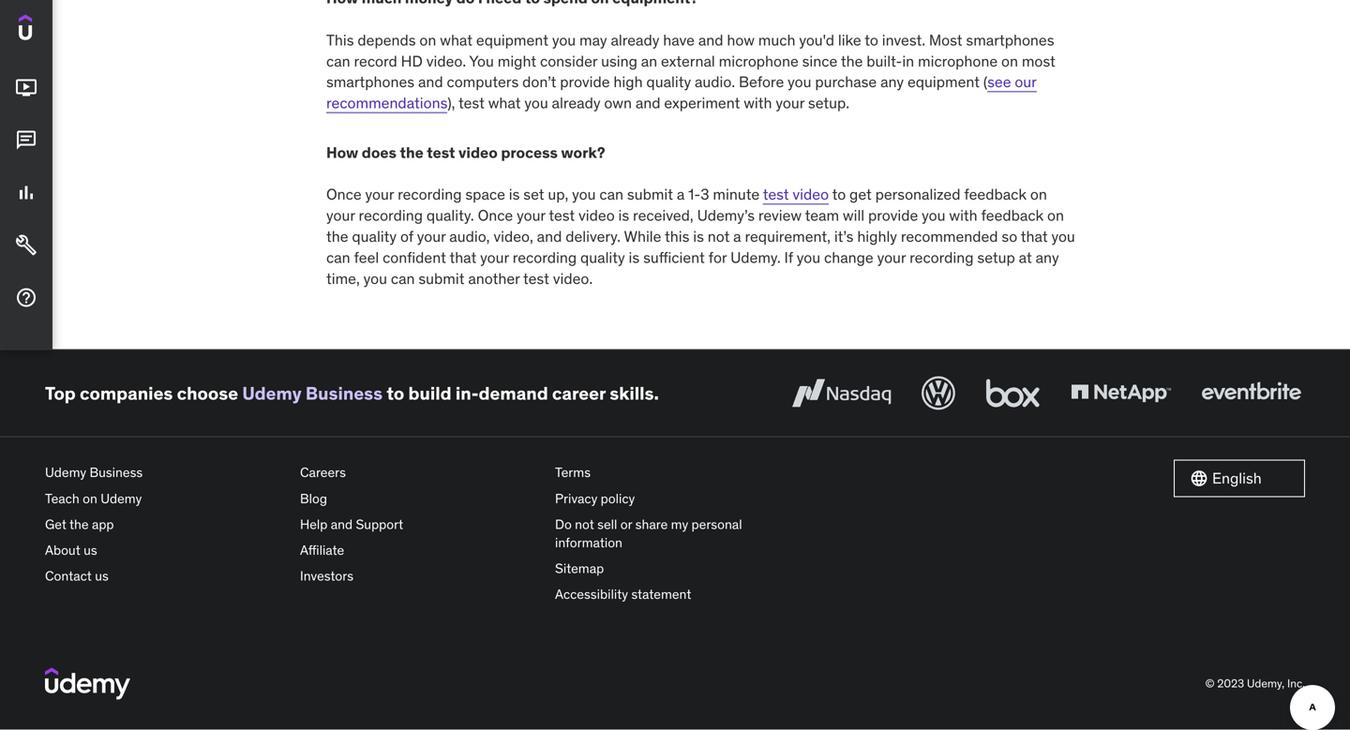 Task type: locate. For each thing, give the bounding box(es) containing it.
business up app
[[89, 465, 143, 482]]

affiliate link
[[300, 538, 540, 564]]

contact
[[45, 568, 92, 585]]

and right help
[[331, 516, 353, 533]]

the down like
[[841, 52, 863, 71]]

setup
[[977, 248, 1015, 268]]

can
[[326, 52, 350, 71], [599, 185, 623, 205], [326, 248, 350, 268], [391, 269, 415, 289]]

quality up feel
[[352, 227, 397, 247]]

submit inside to get personalized feedback on your recording quality. once your test video is received, udemy's review team will provide you with feedback on the quality of your audio, video, and delivery. while this is not a requirement, it's highly recommended so that you can feel confident that your recording quality is sufficient for udemy. if you change your recording setup at any time, you can submit another test video.
[[418, 269, 465, 289]]

to left the get
[[832, 185, 846, 205]]

video up space
[[458, 143, 498, 163]]

0 vertical spatial provide
[[560, 73, 610, 92]]

to right like
[[865, 31, 878, 50]]

0 vertical spatial udemy image
[[19, 15, 104, 47]]

with down the before
[[744, 94, 772, 113]]

1 vertical spatial that
[[449, 248, 477, 268]]

0 vertical spatial what
[[440, 31, 473, 50]]

accessibility statement link
[[555, 582, 795, 608]]

about us link
[[45, 538, 285, 564]]

teach
[[45, 491, 79, 507]]

a inside to get personalized feedback on your recording quality. once your test video is received, udemy's review team will provide you with feedback on the quality of your audio, video, and delivery. while this is not a requirement, it's highly recommended so that you can feel confident that your recording quality is sufficient for udemy. if you change your recording setup at any time, you can submit another test video.
[[733, 227, 741, 247]]

0 vertical spatial us
[[84, 542, 97, 559]]

1 horizontal spatial that
[[1021, 227, 1048, 247]]

1 vertical spatial with
[[949, 206, 978, 226]]

0 vertical spatial video
[[458, 143, 498, 163]]

udemy business link up get the app link
[[45, 460, 285, 486]]

1 horizontal spatial equipment
[[907, 73, 980, 92]]

and right video,
[[537, 227, 562, 247]]

2 horizontal spatial quality
[[646, 73, 691, 92]]

feedback
[[964, 185, 1027, 205], [981, 206, 1044, 226]]

1 horizontal spatial with
[[949, 206, 978, 226]]

0 horizontal spatial smartphones
[[326, 73, 414, 92]]

english button
[[1174, 460, 1305, 498]]

2 vertical spatial quality
[[580, 248, 625, 268]]

medium image
[[15, 130, 38, 152], [15, 182, 38, 205], [15, 235, 38, 257], [15, 287, 38, 310]]

audio.
[[695, 73, 735, 92]]

1 horizontal spatial microphone
[[918, 52, 998, 71]]

0 vertical spatial submit
[[627, 185, 673, 205]]

investors link
[[300, 564, 540, 590]]

any right at
[[1036, 248, 1059, 268]]

this
[[665, 227, 689, 247]]

2023
[[1217, 677, 1244, 691]]

you down don't
[[524, 94, 548, 113]]

and inside to get personalized feedback on your recording quality. once your test video is received, udemy's review team will provide you with feedback on the quality of your audio, video, and delivery. while this is not a requirement, it's highly recommended so that you can feel confident that your recording quality is sufficient for udemy. if you change your recording setup at any time, you can submit another test video.
[[537, 227, 562, 247]]

1 vertical spatial udemy
[[45, 465, 86, 482]]

purchase
[[815, 73, 877, 92]]

to left build at the bottom of page
[[387, 382, 404, 405]]

your up feel
[[326, 206, 355, 226]]

career
[[552, 382, 606, 405]]

to inside to get personalized feedback on your recording quality. once your test video is received, udemy's review team will provide you with feedback on the quality of your audio, video, and delivery. while this is not a requirement, it's highly recommended so that you can feel confident that your recording quality is sufficient for udemy. if you change your recording setup at any time, you can submit another test video.
[[832, 185, 846, 205]]

2 horizontal spatial to
[[865, 31, 878, 50]]

us right about
[[84, 542, 97, 559]]

0 horizontal spatial what
[[440, 31, 473, 50]]

us right contact
[[95, 568, 109, 585]]

help
[[300, 516, 328, 533]]

0 horizontal spatial already
[[552, 94, 601, 113]]

recording down recommended
[[910, 248, 974, 268]]

a
[[677, 185, 685, 205], [733, 227, 741, 247]]

not up information
[[575, 516, 594, 533]]

how does the test video process work?
[[326, 143, 605, 163]]

the up time,
[[326, 227, 348, 247]]

what up you
[[440, 31, 473, 50]]

0 vertical spatial udemy business link
[[242, 382, 383, 405]]

quality down external
[[646, 73, 691, 92]]

udemy business teach on udemy get the app about us contact us
[[45, 465, 143, 585]]

is right this
[[693, 227, 704, 247]]

2 horizontal spatial udemy
[[242, 382, 302, 405]]

), test what you already own and experiment with your setup.
[[447, 94, 849, 113]]

udemy up teach at the bottom left of page
[[45, 465, 86, 482]]

sitemap
[[555, 561, 604, 578]]

any down built-
[[880, 73, 904, 92]]

the
[[841, 52, 863, 71], [400, 143, 423, 163], [326, 227, 348, 247], [69, 516, 89, 533]]

1 vertical spatial quality
[[352, 227, 397, 247]]

can up time,
[[326, 248, 350, 268]]

smartphones down record
[[326, 73, 414, 92]]

volkswagen image
[[918, 373, 959, 415]]

1 vertical spatial video.
[[553, 269, 593, 289]]

is
[[509, 185, 520, 205], [618, 206, 629, 226], [693, 227, 704, 247], [629, 248, 640, 268]]

udemy right the "choose"
[[242, 382, 302, 405]]

box image
[[982, 373, 1044, 415]]

1 vertical spatial business
[[89, 465, 143, 482]]

not inside to get personalized feedback on your recording quality. once your test video is received, udemy's review team will provide you with feedback on the quality of your audio, video, and delivery. while this is not a requirement, it's highly recommended so that you can feel confident that your recording quality is sufficient for udemy. if you change your recording setup at any time, you can submit another test video.
[[708, 227, 730, 247]]

0 vertical spatial already
[[611, 31, 659, 50]]

with up recommended
[[949, 206, 978, 226]]

1 horizontal spatial video.
[[553, 269, 593, 289]]

0 horizontal spatial a
[[677, 185, 685, 205]]

0 horizontal spatial provide
[[560, 73, 610, 92]]

1 vertical spatial not
[[575, 516, 594, 533]]

to inside this depends on what equipment you may already have and how much you'd like to invest. most smartphones can record hd video. you might consider using an external microphone since the built-in microphone on most smartphones and computers don't provide high quality audio. before you purchase any equipment (
[[865, 31, 878, 50]]

get
[[849, 185, 872, 205]]

not inside terms privacy policy do not sell or share my personal information sitemap accessibility statement
[[575, 516, 594, 533]]

0 horizontal spatial microphone
[[719, 52, 799, 71]]

our
[[1015, 73, 1037, 92]]

terms
[[555, 465, 591, 482]]

build
[[408, 382, 452, 405]]

the inside to get personalized feedback on your recording quality. once your test video is received, udemy's review team will provide you with feedback on the quality of your audio, video, and delivery. while this is not a requirement, it's highly recommended so that you can feel confident that your recording quality is sufficient for udemy. if you change your recording setup at any time, you can submit another test video.
[[326, 227, 348, 247]]

1 vertical spatial already
[[552, 94, 601, 113]]

0 vertical spatial smartphones
[[966, 31, 1054, 50]]

1 vertical spatial video
[[793, 185, 829, 205]]

highly
[[857, 227, 897, 247]]

once down space
[[478, 206, 513, 226]]

a down udemy's
[[733, 227, 741, 247]]

equipment up might
[[476, 31, 548, 50]]

0 vertical spatial video.
[[426, 52, 466, 71]]

already up an at the top left
[[611, 31, 659, 50]]

0 horizontal spatial to
[[387, 382, 404, 405]]

what down computers
[[488, 94, 521, 113]]

2 microphone from the left
[[918, 52, 998, 71]]

or
[[620, 516, 632, 533]]

if
[[784, 248, 793, 268]]

video up team
[[793, 185, 829, 205]]

1 medium image from the top
[[15, 130, 38, 152]]

recording down video,
[[513, 248, 577, 268]]

microphone up the before
[[719, 52, 799, 71]]

0 vertical spatial feedback
[[964, 185, 1027, 205]]

microphone
[[719, 52, 799, 71], [918, 52, 998, 71]]

1 vertical spatial a
[[733, 227, 741, 247]]

once down how
[[326, 185, 362, 205]]

udemy business link
[[242, 382, 383, 405], [45, 460, 285, 486]]

video up "delivery." in the top of the page
[[578, 206, 615, 226]]

provide down consider
[[560, 73, 610, 92]]

a left 1-
[[677, 185, 685, 205]]

1 horizontal spatial what
[[488, 94, 521, 113]]

you down feel
[[363, 269, 387, 289]]

and left how
[[698, 31, 723, 50]]

equipment
[[476, 31, 548, 50], [907, 73, 980, 92]]

0 horizontal spatial any
[[880, 73, 904, 92]]

you down since
[[788, 73, 811, 92]]

test up review in the top of the page
[[763, 185, 789, 205]]

equipment down in
[[907, 73, 980, 92]]

the right the get on the left of page
[[69, 516, 89, 533]]

1 horizontal spatial a
[[733, 227, 741, 247]]

provide up highly
[[868, 206, 918, 226]]

demand
[[479, 382, 548, 405]]

that up at
[[1021, 227, 1048, 247]]

don't
[[522, 73, 556, 92]]

see our recommendations
[[326, 73, 1037, 113]]

submit
[[627, 185, 673, 205], [418, 269, 465, 289]]

1 vertical spatial what
[[488, 94, 521, 113]]

0 vertical spatial not
[[708, 227, 730, 247]]

udemy up app
[[101, 491, 142, 507]]

not up for
[[708, 227, 730, 247]]

that down audio,
[[449, 248, 477, 268]]

0 horizontal spatial business
[[89, 465, 143, 482]]

submit up received,
[[627, 185, 673, 205]]

not
[[708, 227, 730, 247], [575, 516, 594, 533]]

1 horizontal spatial to
[[832, 185, 846, 205]]

information
[[555, 535, 622, 552]]

0 horizontal spatial submit
[[418, 269, 465, 289]]

to
[[865, 31, 878, 50], [832, 185, 846, 205], [387, 382, 404, 405]]

smartphones
[[966, 31, 1054, 50], [326, 73, 414, 92]]

for
[[708, 248, 727, 268]]

1 horizontal spatial not
[[708, 227, 730, 247]]

1 horizontal spatial udemy
[[101, 491, 142, 507]]

and down hd
[[418, 73, 443, 92]]

0 horizontal spatial not
[[575, 516, 594, 533]]

udemy business link up careers
[[242, 382, 383, 405]]

1 vertical spatial submit
[[418, 269, 465, 289]]

your down set
[[517, 206, 545, 226]]

0 vertical spatial quality
[[646, 73, 691, 92]]

0 vertical spatial any
[[880, 73, 904, 92]]

of
[[400, 227, 413, 247]]

using
[[601, 52, 637, 71]]

business up careers
[[306, 382, 383, 405]]

video. right hd
[[426, 52, 466, 71]]

provide inside this depends on what equipment you may already have and how much you'd like to invest. most smartphones can record hd video. you might consider using an external microphone since the built-in microphone on most smartphones and computers don't provide high quality audio. before you purchase any equipment (
[[560, 73, 610, 92]]

built-
[[866, 52, 902, 71]]

nasdaq image
[[788, 373, 895, 415]]

0 vertical spatial business
[[306, 382, 383, 405]]

the inside this depends on what equipment you may already have and how much you'd like to invest. most smartphones can record hd video. you might consider using an external microphone since the built-in microphone on most smartphones and computers don't provide high quality audio. before you purchase any equipment (
[[841, 52, 863, 71]]

already left own
[[552, 94, 601, 113]]

companies
[[80, 382, 173, 405]]

you right if
[[797, 248, 820, 268]]

app
[[92, 516, 114, 533]]

the inside udemy business teach on udemy get the app about us contact us
[[69, 516, 89, 533]]

1 horizontal spatial already
[[611, 31, 659, 50]]

does
[[362, 143, 397, 163]]

1 vertical spatial provide
[[868, 206, 918, 226]]

quality
[[646, 73, 691, 92], [352, 227, 397, 247], [580, 248, 625, 268]]

1 vertical spatial any
[[1036, 248, 1059, 268]]

0 horizontal spatial equipment
[[476, 31, 548, 50]]

already
[[611, 31, 659, 50], [552, 94, 601, 113]]

(
[[983, 73, 987, 92]]

video inside to get personalized feedback on your recording quality. once your test video is received, udemy's review team will provide you with feedback on the quality of your audio, video, and delivery. while this is not a requirement, it's highly recommended so that you can feel confident that your recording quality is sufficient for udemy. if you change your recording setup at any time, you can submit another test video.
[[578, 206, 615, 226]]

netapp image
[[1067, 373, 1175, 415]]

your down the before
[[776, 94, 804, 113]]

sufficient
[[643, 248, 705, 268]]

©
[[1205, 677, 1215, 691]]

1 vertical spatial once
[[478, 206, 513, 226]]

1 horizontal spatial quality
[[580, 248, 625, 268]]

0 vertical spatial a
[[677, 185, 685, 205]]

business
[[306, 382, 383, 405], [89, 465, 143, 482]]

already inside this depends on what equipment you may already have and how much you'd like to invest. most smartphones can record hd video. you might consider using an external microphone since the built-in microphone on most smartphones and computers don't provide high quality audio. before you purchase any equipment (
[[611, 31, 659, 50]]

what
[[440, 31, 473, 50], [488, 94, 521, 113]]

consider
[[540, 52, 597, 71]]

2 vertical spatial video
[[578, 206, 615, 226]]

1 horizontal spatial once
[[478, 206, 513, 226]]

so
[[1002, 227, 1017, 247]]

0 vertical spatial once
[[326, 185, 362, 205]]

1 vertical spatial to
[[832, 185, 846, 205]]

0 vertical spatial to
[[865, 31, 878, 50]]

2 vertical spatial udemy
[[101, 491, 142, 507]]

0 vertical spatial with
[[744, 94, 772, 113]]

your up another at top
[[480, 248, 509, 268]]

1 horizontal spatial provide
[[868, 206, 918, 226]]

can down this in the top left of the page
[[326, 52, 350, 71]]

1 horizontal spatial video
[[578, 206, 615, 226]]

quality down "delivery." in the top of the page
[[580, 248, 625, 268]]

submit down confident
[[418, 269, 465, 289]]

computers
[[447, 73, 519, 92]]

setup.
[[808, 94, 849, 113]]

1 vertical spatial smartphones
[[326, 73, 414, 92]]

time,
[[326, 269, 360, 289]]

video. down "delivery." in the top of the page
[[553, 269, 593, 289]]

1 horizontal spatial business
[[306, 382, 383, 405]]

your down highly
[[877, 248, 906, 268]]

1 vertical spatial udemy business link
[[45, 460, 285, 486]]

any
[[880, 73, 904, 92], [1036, 248, 1059, 268]]

careers link
[[300, 460, 540, 486]]

1 vertical spatial equipment
[[907, 73, 980, 92]]

2 medium image from the top
[[15, 182, 38, 205]]

you right so
[[1051, 227, 1075, 247]]

2 vertical spatial to
[[387, 382, 404, 405]]

like
[[838, 31, 861, 50]]

can up "delivery." in the top of the page
[[599, 185, 623, 205]]

microphone down most
[[918, 52, 998, 71]]

before
[[739, 73, 784, 92]]

business inside udemy business teach on udemy get the app about us contact us
[[89, 465, 143, 482]]

experiment
[[664, 94, 740, 113]]

test
[[458, 94, 485, 113], [427, 143, 455, 163], [763, 185, 789, 205], [549, 206, 575, 226], [523, 269, 549, 289]]

udemy image
[[19, 15, 104, 47], [45, 668, 130, 700]]

smartphones up the most
[[966, 31, 1054, 50]]

1 horizontal spatial any
[[1036, 248, 1059, 268]]

the right "does"
[[400, 143, 423, 163]]

0 horizontal spatial video.
[[426, 52, 466, 71]]

do not sell or share my personal information button
[[555, 512, 795, 556]]

is down the while
[[629, 248, 640, 268]]

audio,
[[449, 227, 490, 247]]



Task type: vqa. For each thing, say whether or not it's contained in the screenshot.
since
yes



Task type: describe. For each thing, give the bounding box(es) containing it.
see
[[987, 73, 1011, 92]]

1 vertical spatial us
[[95, 568, 109, 585]]

any inside this depends on what equipment you may already have and how much you'd like to invest. most smartphones can record hd video. you might consider using an external microphone since the built-in microphone on most smartphones and computers don't provide high quality audio. before you purchase any equipment (
[[880, 73, 904, 92]]

small image
[[1190, 470, 1208, 489]]

get the app link
[[45, 512, 285, 538]]

in-
[[455, 382, 479, 405]]

provide inside to get personalized feedback on your recording quality. once your test video is received, udemy's review team will provide you with feedback on the quality of your audio, video, and delivery. while this is not a requirement, it's highly recommended so that you can feel confident that your recording quality is sufficient for udemy. if you change your recording setup at any time, you can submit another test video.
[[868, 206, 918, 226]]

to get personalized feedback on your recording quality. once your test video is received, udemy's review team will provide you with feedback on the quality of your audio, video, and delivery. while this is not a requirement, it's highly recommended so that you can feel confident that your recording quality is sufficient for udemy. if you change your recording setup at any time, you can submit another test video.
[[326, 185, 1075, 289]]

much
[[758, 31, 795, 50]]

personalized
[[875, 185, 960, 205]]

own
[[604, 94, 632, 113]]

requirement,
[[745, 227, 831, 247]]

while
[[624, 227, 661, 247]]

careers
[[300, 465, 346, 482]]

1 vertical spatial feedback
[[981, 206, 1044, 226]]

1 horizontal spatial smartphones
[[966, 31, 1054, 50]]

top companies choose udemy business to build in-demand career skills.
[[45, 382, 659, 405]]

received,
[[633, 206, 694, 226]]

how
[[326, 143, 358, 163]]

video. inside this depends on what equipment you may already have and how much you'd like to invest. most smartphones can record hd video. you might consider using an external microphone since the built-in microphone on most smartphones and computers don't provide high quality audio. before you purchase any equipment (
[[426, 52, 466, 71]]

any inside to get personalized feedback on your recording quality. once your test video is received, udemy's review team will provide you with feedback on the quality of your audio, video, and delivery. while this is not a requirement, it's highly recommended so that you can feel confident that your recording quality is sufficient for udemy. if you change your recording setup at any time, you can submit another test video.
[[1036, 248, 1059, 268]]

test down up,
[[549, 206, 575, 226]]

medium image
[[15, 77, 38, 100]]

since
[[802, 52, 837, 71]]

you
[[469, 52, 494, 71]]

about
[[45, 542, 80, 559]]

help and support link
[[300, 512, 540, 538]]

this
[[326, 31, 354, 50]]

test video link
[[763, 185, 829, 205]]

hd
[[401, 52, 423, 71]]

recording up quality.
[[398, 185, 462, 205]]

up,
[[548, 185, 568, 205]]

is left set
[[509, 185, 520, 205]]

© 2023 udemy, inc.
[[1205, 677, 1305, 691]]

0 horizontal spatial udemy
[[45, 465, 86, 482]]

skills.
[[610, 382, 659, 405]]

my
[[671, 516, 688, 533]]

can inside this depends on what equipment you may already have and how much you'd like to invest. most smartphones can record hd video. you might consider using an external microphone since the built-in microphone on most smartphones and computers don't provide high quality audio. before you purchase any equipment (
[[326, 52, 350, 71]]

might
[[498, 52, 536, 71]]

1-
[[688, 185, 701, 205]]

at
[[1019, 248, 1032, 268]]

most
[[1022, 52, 1055, 71]]

you down personalized
[[922, 206, 945, 226]]

video,
[[493, 227, 533, 247]]

0 vertical spatial that
[[1021, 227, 1048, 247]]

what inside this depends on what equipment you may already have and how much you'd like to invest. most smartphones can record hd video. you might consider using an external microphone since the built-in microphone on most smartphones and computers don't provide high quality audio. before you purchase any equipment (
[[440, 31, 473, 50]]

another
[[468, 269, 520, 289]]

delivery.
[[566, 227, 621, 247]]

this depends on what equipment you may already have and how much you'd like to invest. most smartphones can record hd video. you might consider using an external microphone since the built-in microphone on most smartphones and computers don't provide high quality audio. before you purchase any equipment (
[[326, 31, 1055, 92]]

eventbrite image
[[1197, 373, 1305, 415]]

udemy.
[[730, 248, 781, 268]]

0 horizontal spatial that
[[449, 248, 477, 268]]

may
[[579, 31, 607, 50]]

record
[[354, 52, 397, 71]]

change
[[824, 248, 874, 268]]

you up consider
[[552, 31, 576, 50]]

work?
[[561, 143, 605, 163]]

your right of at the top left of the page
[[417, 227, 446, 247]]

process
[[501, 143, 558, 163]]

test down ),
[[427, 143, 455, 163]]

careers blog help and support affiliate investors
[[300, 465, 403, 585]]

feel
[[354, 248, 379, 268]]

and down the high
[[635, 94, 660, 113]]

inc.
[[1287, 677, 1305, 691]]

1 microphone from the left
[[719, 52, 799, 71]]

terms privacy policy do not sell or share my personal information sitemap accessibility statement
[[555, 465, 742, 603]]

once your recording space is set up, you can submit a 1-3 minute test video
[[326, 185, 829, 205]]

high
[[614, 73, 643, 92]]

review
[[758, 206, 802, 226]]

privacy policy link
[[555, 486, 795, 512]]

terms link
[[555, 460, 795, 486]]

accessibility
[[555, 587, 628, 603]]

space
[[465, 185, 505, 205]]

choose
[[177, 382, 238, 405]]

invest.
[[882, 31, 925, 50]]

affiliate
[[300, 542, 344, 559]]

3 medium image from the top
[[15, 235, 38, 257]]

sell
[[597, 516, 617, 533]]

once inside to get personalized feedback on your recording quality. once your test video is received, udemy's review team will provide you with feedback on the quality of your audio, video, and delivery. while this is not a requirement, it's highly recommended so that you can feel confident that your recording quality is sufficient for udemy. if you change your recording setup at any time, you can submit another test video.
[[478, 206, 513, 226]]

0 horizontal spatial once
[[326, 185, 362, 205]]

on inside udemy business teach on udemy get the app about us contact us
[[83, 491, 97, 507]]

external
[[661, 52, 715, 71]]

test right ),
[[458, 94, 485, 113]]

with inside to get personalized feedback on your recording quality. once your test video is received, udemy's review team will provide you with feedback on the quality of your audio, video, and delivery. while this is not a requirement, it's highly recommended so that you can feel confident that your recording quality is sufficient for udemy. if you change your recording setup at any time, you can submit another test video.
[[949, 206, 978, 226]]

recording up of at the top left of the page
[[359, 206, 423, 226]]

test right another at top
[[523, 269, 549, 289]]

quality inside this depends on what equipment you may already have and how much you'd like to invest. most smartphones can record hd video. you might consider using an external microphone since the built-in microphone on most smartphones and computers don't provide high quality audio. before you purchase any equipment (
[[646, 73, 691, 92]]

video. inside to get personalized feedback on your recording quality. once your test video is received, udemy's review team will provide you with feedback on the quality of your audio, video, and delivery. while this is not a requirement, it's highly recommended so that you can feel confident that your recording quality is sufficient for udemy. if you change your recording setup at any time, you can submit another test video.
[[553, 269, 593, 289]]

will
[[843, 206, 865, 226]]

0 horizontal spatial with
[[744, 94, 772, 113]]

policy
[[601, 491, 635, 507]]

1 horizontal spatial submit
[[627, 185, 673, 205]]

in
[[902, 52, 914, 71]]

it's
[[834, 227, 854, 247]]

you'd
[[799, 31, 834, 50]]

your down "does"
[[365, 185, 394, 205]]

have
[[663, 31, 695, 50]]

you right up,
[[572, 185, 596, 205]]

share
[[635, 516, 668, 533]]

top
[[45, 382, 76, 405]]

contact us link
[[45, 564, 285, 590]]

depends
[[358, 31, 416, 50]]

3
[[701, 185, 709, 205]]

and inside the careers blog help and support affiliate investors
[[331, 516, 353, 533]]

can down confident
[[391, 269, 415, 289]]

quality.
[[426, 206, 474, 226]]

is up the while
[[618, 206, 629, 226]]

0 vertical spatial equipment
[[476, 31, 548, 50]]

0 horizontal spatial video
[[458, 143, 498, 163]]

team
[[805, 206, 839, 226]]

0 horizontal spatial quality
[[352, 227, 397, 247]]

1 vertical spatial udemy image
[[45, 668, 130, 700]]

teach on udemy link
[[45, 486, 285, 512]]

see our recommendations link
[[326, 73, 1037, 113]]

sitemap link
[[555, 556, 795, 582]]

blog link
[[300, 486, 540, 512]]

2 horizontal spatial video
[[793, 185, 829, 205]]

0 vertical spatial udemy
[[242, 382, 302, 405]]

get
[[45, 516, 66, 533]]

minute
[[713, 185, 760, 205]]

udemy,
[[1247, 677, 1285, 691]]

4 medium image from the top
[[15, 287, 38, 310]]

statement
[[631, 587, 691, 603]]



